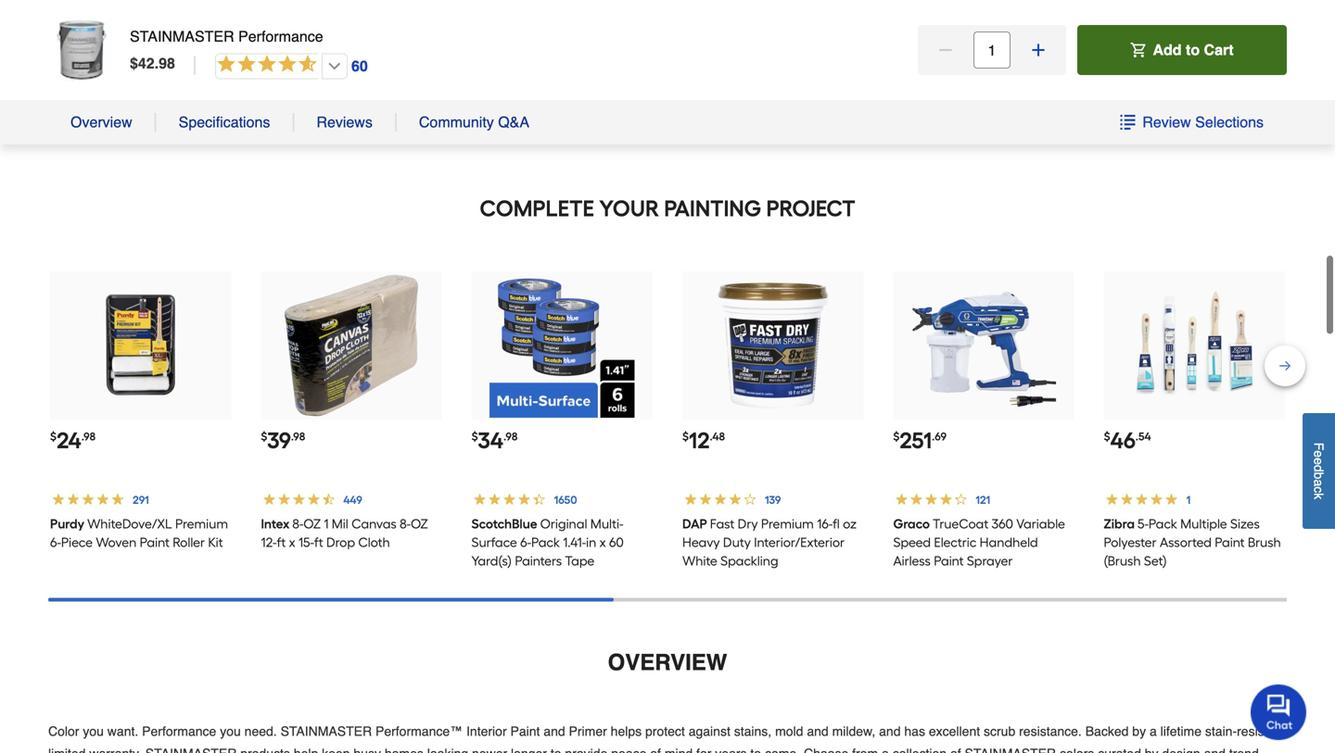 Task type: describe. For each thing, give the bounding box(es) containing it.
purdy
[[50, 515, 84, 530]]

oz
[[843, 515, 857, 530]]

help
[[294, 745, 318, 754]]

$ for 14
[[294, 49, 301, 63]]

canvas
[[351, 515, 396, 530]]

tape
[[565, 552, 595, 567]]

provide
[[565, 745, 608, 754]]

plus image
[[1029, 41, 1048, 59]]

complete your painting project
[[480, 193, 855, 220]]

zibra
[[1104, 515, 1135, 530]]

1 you from the left
[[83, 723, 104, 738]]

limited
[[48, 745, 86, 754]]

from
[[852, 745, 878, 754]]

cloth
[[358, 533, 390, 549]]

multiple
[[1180, 515, 1227, 530]]

speed
[[893, 533, 931, 549]]

for
[[696, 745, 711, 754]]

and up 'choose'
[[807, 723, 829, 738]]

14
[[301, 46, 322, 73]]

mildew,
[[832, 723, 875, 738]]

a inside the f e e d b a c k button
[[1311, 480, 1326, 487]]

add to cart button
[[1077, 25, 1287, 75]]

interior/exterior
[[754, 533, 845, 549]]

.69
[[932, 428, 947, 442]]

b
[[1311, 472, 1326, 480]]

want.
[[107, 723, 138, 738]]

project
[[766, 193, 855, 220]]

brush
[[1248, 533, 1281, 549]]

keep
[[322, 745, 350, 754]]

mil
[[332, 515, 348, 530]]

.54
[[1136, 428, 1151, 442]]

stainmaster up the keep
[[281, 723, 372, 738]]

2 you from the left
[[220, 723, 241, 738]]

electric
[[934, 533, 976, 549]]

$ for 39
[[261, 428, 267, 442]]

6- inside whitedove/xl premium 6-piece woven paint roller kit
[[50, 533, 61, 549]]

2 oz from the left
[[411, 515, 428, 530]]

your
[[599, 193, 659, 220]]

piece
[[61, 533, 93, 549]]

8-oz 1 mil canvas 8-oz 12-ft x 15-ft drop cloth
[[261, 515, 428, 549]]

add
[[1153, 41, 1182, 58]]

$ 14 .98
[[294, 46, 336, 73]]

$ 42 . 98
[[130, 55, 175, 72]]

1 vertical spatial a
[[1150, 723, 1157, 738]]

and down stain-
[[1204, 745, 1226, 754]]

drop
[[326, 533, 355, 549]]

intex 8-oz 1 mil canvas 8-oz 12-ft x 15-ft drop cloth image
[[279, 272, 424, 416]]

cart image
[[1131, 43, 1145, 57]]

purdy whitedove/xl premium 6-piece woven paint roller kit image
[[68, 272, 213, 416]]

years
[[715, 745, 747, 754]]

community q&a
[[419, 114, 529, 131]]

$ for 42
[[130, 55, 138, 72]]

original multi- surface 6-pack 1.41-in x 60 yard(s) painters tape
[[472, 515, 624, 567]]

360
[[991, 515, 1013, 530]]

helps
[[611, 723, 642, 738]]

98
[[159, 55, 175, 72]]

stain-
[[1205, 723, 1237, 738]]

1 of from the left
[[650, 745, 661, 754]]

variable
[[1016, 515, 1065, 530]]

x inside original multi- surface 6-pack 1.41-in x 60 yard(s) painters tape
[[600, 533, 606, 549]]

paint inside color you want. performance you need. stainmaster performance™ interior paint and primer helps protect against stains, mold and mildew, and has excellent scrub resistance. backed by a lifetime stain-resistant limited warranty, stainmaster products help keep busy homes looking newer longer to provide peace of mind for years to come. choose from a collection of stainmaster colors curated by design and tren
[[510, 723, 540, 738]]

$ for 24
[[50, 428, 57, 442]]

pack inside original multi- surface 6-pack 1.41-in x 60 yard(s) painters tape
[[531, 533, 560, 549]]

zibra 5-pack multiple sizes polyester assorted paint brush (brush set) image
[[1122, 272, 1267, 416]]

scotchblue
[[472, 515, 537, 530]]

1 oz from the left
[[303, 515, 321, 530]]

resistant
[[1237, 723, 1286, 738]]

roller
[[173, 533, 205, 549]]

spackling
[[721, 552, 778, 567]]

lifetime
[[1160, 723, 1202, 738]]

k
[[1311, 493, 1326, 500]]

stainmaster down scrub
[[965, 745, 1056, 754]]

(brush
[[1104, 552, 1141, 567]]

2 e from the top
[[1311, 458, 1326, 465]]

kit
[[208, 533, 223, 549]]

painters
[[515, 552, 562, 567]]

$ for 251
[[893, 428, 900, 442]]

handheld
[[979, 533, 1038, 549]]

x inside 8-oz 1 mil canvas 8-oz 12-ft x 15-ft drop cloth
[[289, 533, 295, 549]]

original
[[540, 515, 587, 530]]

1 ft from the left
[[277, 533, 286, 549]]

in
[[586, 533, 597, 549]]

premium inside fast dry premium 16-fl oz heavy duty interior/exterior white spackling
[[761, 515, 814, 530]]

.98 for 24
[[81, 428, 96, 442]]

need.
[[244, 723, 277, 738]]

come.
[[765, 745, 800, 754]]

duty
[[723, 533, 751, 549]]

1.41-
[[563, 533, 586, 549]]

and left has
[[879, 723, 901, 738]]

15-
[[298, 533, 314, 549]]

review
[[1142, 114, 1191, 131]]

complete
[[480, 193, 594, 220]]

4.6 stars image
[[214, 52, 369, 80]]

d
[[1311, 465, 1326, 472]]

$ for 34
[[472, 428, 478, 442]]

scrub
[[984, 723, 1015, 738]]

16-
[[817, 515, 833, 530]]

has
[[904, 723, 925, 738]]

60 inside original multi- surface 6-pack 1.41-in x 60 yard(s) painters tape
[[609, 533, 624, 549]]

1 8- from the left
[[292, 515, 303, 530]]

woven
[[96, 533, 137, 549]]

stainmaster up 98
[[130, 28, 234, 45]]

.98 for 39
[[291, 428, 305, 442]]

14 list item
[[294, 0, 495, 99]]

dap
[[682, 515, 707, 530]]

performance inside color you want. performance you need. stainmaster performance™ interior paint and primer helps protect against stains, mold and mildew, and has excellent scrub resistance. backed by a lifetime stain-resistant limited warranty, stainmaster products help keep busy homes looking newer longer to provide peace of mind for years to come. choose from a collection of stainmaster colors curated by design and tren
[[142, 723, 216, 738]]

against
[[689, 723, 730, 738]]

2 ft from the left
[[314, 533, 323, 549]]

dap fast dry premium 16-fl oz heavy duty interior/exterior white spackling image
[[700, 272, 845, 416]]

1 horizontal spatial 42
[[138, 55, 155, 72]]

$15.98 save
[[294, 76, 354, 89]]



Task type: locate. For each thing, give the bounding box(es) containing it.
resistance.
[[1019, 723, 1082, 738]]

stainmaster left products
[[145, 745, 237, 754]]

specifications
[[179, 114, 270, 131]]

0 horizontal spatial of
[[650, 745, 661, 754]]

$ left ".48"
[[682, 428, 689, 442]]

to down stains,
[[750, 745, 761, 754]]

1 horizontal spatial to
[[750, 745, 761, 754]]

ft left drop
[[314, 533, 323, 549]]

overview
[[608, 649, 727, 674]]

2 horizontal spatial a
[[1311, 480, 1326, 487]]

1 x from the left
[[289, 533, 295, 549]]

$ for 12
[[682, 428, 689, 442]]

e
[[1311, 451, 1326, 458], [1311, 458, 1326, 465]]

assorted
[[1160, 533, 1212, 549]]

.98 inside $ 24 .98
[[81, 428, 96, 442]]

x left 15-
[[289, 533, 295, 549]]

60 inside 4.6 stars image
[[351, 57, 368, 75]]

a left lifetime
[[1150, 723, 1157, 738]]

.98 for 14
[[322, 49, 336, 63]]

a right from
[[882, 745, 889, 754]]

$ inside $ 46 .54
[[1104, 428, 1110, 442]]

0 vertical spatial 60
[[351, 57, 368, 75]]

1 horizontal spatial 6-
[[520, 533, 531, 549]]

$
[[294, 49, 301, 63], [130, 55, 138, 72], [50, 428, 57, 442], [261, 428, 267, 442], [472, 428, 478, 442], [682, 428, 689, 442], [893, 428, 900, 442], [1104, 428, 1110, 442]]

60 down multi-
[[609, 533, 624, 549]]

whitedove/xl premium 6-piece woven paint roller kit
[[50, 515, 228, 549]]

multi-
[[591, 515, 624, 530]]

2 x from the left
[[600, 533, 606, 549]]

dry
[[738, 515, 758, 530]]

performance™
[[375, 723, 463, 738]]

premium
[[175, 515, 228, 530], [761, 515, 814, 530]]

performance up 4.6 stars image
[[238, 28, 323, 45]]

pack inside 5-pack multiple sizes polyester assorted paint brush (brush set)
[[1149, 515, 1177, 530]]

excellent
[[929, 723, 980, 738]]

chat invite button image
[[1251, 684, 1307, 741]]

$ inside $ 14 .98
[[294, 49, 301, 63]]

60 up save
[[351, 57, 368, 75]]

performance
[[238, 28, 323, 45], [142, 723, 216, 738]]

0 horizontal spatial performance
[[142, 723, 216, 738]]

pack up assorted
[[1149, 515, 1177, 530]]

1 horizontal spatial of
[[950, 745, 961, 754]]

6- down purdy
[[50, 533, 61, 549]]

$ for 46
[[1104, 428, 1110, 442]]

choose
[[804, 745, 849, 754]]

oz left 1
[[303, 515, 321, 530]]

f e e d b a c k
[[1311, 443, 1326, 500]]

specifications link
[[179, 113, 270, 132]]

.98 inside 42 .98
[[82, 49, 96, 63]]

reviews
[[317, 114, 373, 131]]

46
[[1110, 426, 1136, 453]]

complete your painting project heading
[[48, 188, 1287, 225]]

stains,
[[734, 723, 772, 738]]

0 horizontal spatial 42
[[57, 46, 82, 73]]

$ left .69
[[893, 428, 900, 442]]

oz right the canvas
[[411, 515, 428, 530]]

0 horizontal spatial you
[[83, 723, 104, 738]]

longer
[[511, 745, 547, 754]]

by up curated
[[1132, 723, 1146, 738]]

.98 inside $ 34 .98
[[503, 428, 518, 442]]

2 6- from the left
[[520, 533, 531, 549]]

1
[[324, 515, 328, 530]]

pack
[[1149, 515, 1177, 530], [531, 533, 560, 549]]

$ 12 .48
[[682, 426, 725, 453]]

0 horizontal spatial 60
[[351, 57, 368, 75]]

$ inside the $ 39 .98
[[261, 428, 267, 442]]

e up b
[[1311, 458, 1326, 465]]

ft down intex
[[277, 533, 286, 549]]

1 horizontal spatial oz
[[411, 515, 428, 530]]

$ 24 .98
[[50, 426, 96, 453]]

stainmaster performance
[[130, 28, 323, 45]]

yard(s)
[[472, 552, 512, 567]]

paint down electric
[[934, 552, 964, 567]]

8- up 15-
[[292, 515, 303, 530]]

2 of from the left
[[950, 745, 961, 754]]

review selections
[[1142, 114, 1264, 131]]

productimage image
[[48, 17, 115, 83]]

0 vertical spatial by
[[1132, 723, 1146, 738]]

$ up $15.98
[[294, 49, 301, 63]]

community q&a link
[[419, 113, 529, 132]]

polyester
[[1104, 533, 1157, 549]]

whitedove/xl
[[87, 515, 172, 530]]

$ left .
[[130, 55, 138, 72]]

1 horizontal spatial performance
[[238, 28, 323, 45]]

save
[[327, 76, 352, 89]]

1 horizontal spatial ft
[[314, 533, 323, 549]]

1 vertical spatial pack
[[531, 533, 560, 549]]

.98 inside $ 14 .98
[[322, 49, 336, 63]]

minus image
[[936, 41, 955, 59]]

0 vertical spatial a
[[1311, 480, 1326, 487]]

newer
[[472, 745, 507, 754]]

8- right the canvas
[[400, 515, 411, 530]]

warranty,
[[89, 745, 142, 754]]

pack up 'painters'
[[531, 533, 560, 549]]

overview link
[[70, 113, 132, 132]]

5-pack multiple sizes polyester assorted paint brush (brush set)
[[1104, 515, 1281, 567]]

e up d
[[1311, 451, 1326, 458]]

1 horizontal spatial x
[[600, 533, 606, 549]]

review selections button
[[1119, 113, 1265, 132]]

2 horizontal spatial to
[[1186, 41, 1200, 58]]

42 list item
[[50, 0, 251, 99]]

x right in
[[600, 533, 606, 549]]

$15.98
[[294, 76, 324, 89]]

2 8- from the left
[[400, 515, 411, 530]]

1 horizontal spatial premium
[[761, 515, 814, 530]]

premium up interior/exterior
[[761, 515, 814, 530]]

list view image
[[1120, 115, 1135, 130]]

$ up purdy
[[50, 428, 57, 442]]

1 vertical spatial by
[[1145, 745, 1158, 754]]

and
[[544, 723, 565, 738], [807, 723, 829, 738], [879, 723, 901, 738], [1204, 745, 1226, 754]]

$ 251 .69
[[893, 426, 947, 453]]

$ inside $ 251 .69
[[893, 428, 900, 442]]

fast dry premium 16-fl oz heavy duty interior/exterior white spackling
[[682, 515, 857, 567]]

0 horizontal spatial 8-
[[292, 515, 303, 530]]

premium up roller on the left bottom
[[175, 515, 228, 530]]

f
[[1311, 443, 1326, 451]]

collection
[[893, 745, 947, 754]]

1 vertical spatial performance
[[142, 723, 216, 738]]

paint inside whitedove/xl premium 6-piece woven paint roller kit
[[140, 533, 170, 549]]

oz
[[303, 515, 321, 530], [411, 515, 428, 530]]

6- up 'painters'
[[520, 533, 531, 549]]

paint inside 5-pack multiple sizes polyester assorted paint brush (brush set)
[[1215, 533, 1245, 549]]

design
[[1162, 745, 1200, 754]]

f e e d b a c k button
[[1303, 413, 1335, 529]]

graco truecoat 360 variable speed electric handheld airless paint sprayer image
[[911, 272, 1056, 416]]

12-
[[261, 533, 277, 549]]

$ up intex
[[261, 428, 267, 442]]

0 horizontal spatial a
[[882, 745, 889, 754]]

Stepper number input field with increment and decrement buttons number field
[[973, 32, 1011, 69]]

0 horizontal spatial oz
[[303, 515, 321, 530]]

q&a
[[498, 114, 529, 131]]

heavy
[[682, 533, 720, 549]]

community
[[419, 114, 494, 131]]

of down protect
[[650, 745, 661, 754]]

12
[[689, 426, 710, 453]]

1 horizontal spatial 60
[[609, 533, 624, 549]]

paint down whitedove/xl
[[140, 533, 170, 549]]

.98
[[82, 49, 96, 63], [322, 49, 336, 63], [81, 428, 96, 442], [291, 428, 305, 442], [503, 428, 518, 442]]

homes
[[385, 745, 424, 754]]

scotchblue original multi-surface 6-pack 1.41-in x 60 yard(s) painters tape image
[[490, 272, 635, 416]]

paint up longer
[[510, 723, 540, 738]]

surface
[[472, 533, 517, 549]]

protect
[[645, 723, 685, 738]]

of down excellent
[[950, 745, 961, 754]]

1 horizontal spatial you
[[220, 723, 241, 738]]

$ left .54
[[1104, 428, 1110, 442]]

0 vertical spatial performance
[[238, 28, 323, 45]]

0 horizontal spatial 6-
[[50, 533, 61, 549]]

to inside button
[[1186, 41, 1200, 58]]

$ inside $ 34 .98
[[472, 428, 478, 442]]

1 premium from the left
[[175, 515, 228, 530]]

0 horizontal spatial x
[[289, 533, 295, 549]]

to right add
[[1186, 41, 1200, 58]]

$ up scotchblue
[[472, 428, 478, 442]]

42 inside list item
[[57, 46, 82, 73]]

$ inside $ 12 .48
[[682, 428, 689, 442]]

ft
[[277, 533, 286, 549], [314, 533, 323, 549]]

1 horizontal spatial a
[[1150, 723, 1157, 738]]

paint down sizes
[[1215, 533, 1245, 549]]

1 horizontal spatial pack
[[1149, 515, 1177, 530]]

0 horizontal spatial pack
[[531, 533, 560, 549]]

list item
[[782, 0, 983, 99]]

a up k
[[1311, 480, 1326, 487]]

0 horizontal spatial to
[[551, 745, 561, 754]]

color
[[48, 723, 79, 738]]

$ 34 .98
[[472, 426, 518, 453]]

1 vertical spatial 60
[[609, 533, 624, 549]]

add to cart
[[1153, 41, 1234, 58]]

1 e from the top
[[1311, 451, 1326, 458]]

busy
[[354, 745, 381, 754]]

interior
[[466, 723, 507, 738]]

6- inside original multi- surface 6-pack 1.41-in x 60 yard(s) painters tape
[[520, 533, 531, 549]]

1 horizontal spatial 8-
[[400, 515, 411, 530]]

peace
[[611, 745, 647, 754]]

graco
[[893, 515, 930, 530]]

white
[[682, 552, 717, 567]]

by left design
[[1145, 745, 1158, 754]]

painting
[[664, 193, 761, 220]]

you up warranty,
[[83, 723, 104, 738]]

fast
[[710, 515, 735, 530]]

you left need.
[[220, 723, 241, 738]]

.98 inside the $ 39 .98
[[291, 428, 305, 442]]

mind
[[665, 745, 693, 754]]

1 6- from the left
[[50, 533, 61, 549]]

$ 39 .98
[[261, 426, 305, 453]]

$ inside $ 24 .98
[[50, 428, 57, 442]]

set)
[[1144, 552, 1167, 567]]

performance right want. on the left bottom
[[142, 723, 216, 738]]

0 horizontal spatial premium
[[175, 515, 228, 530]]

primer
[[569, 723, 607, 738]]

to
[[1186, 41, 1200, 58], [551, 745, 561, 754], [750, 745, 761, 754]]

42 up overview
[[57, 46, 82, 73]]

products
[[240, 745, 290, 754]]

to right longer
[[551, 745, 561, 754]]

and up longer
[[544, 723, 565, 738]]

0 vertical spatial pack
[[1149, 515, 1177, 530]]

paint inside truecoat 360 variable speed electric handheld airless paint sprayer
[[934, 552, 964, 567]]

.98 for 34
[[503, 428, 518, 442]]

premium inside whitedove/xl premium 6-piece woven paint roller kit
[[175, 515, 228, 530]]

42 left 98
[[138, 55, 155, 72]]

0 horizontal spatial ft
[[277, 533, 286, 549]]

fl
[[833, 515, 840, 530]]

2 vertical spatial a
[[882, 745, 889, 754]]

2 premium from the left
[[761, 515, 814, 530]]



Task type: vqa. For each thing, say whether or not it's contained in the screenshot.
chevron up image
no



